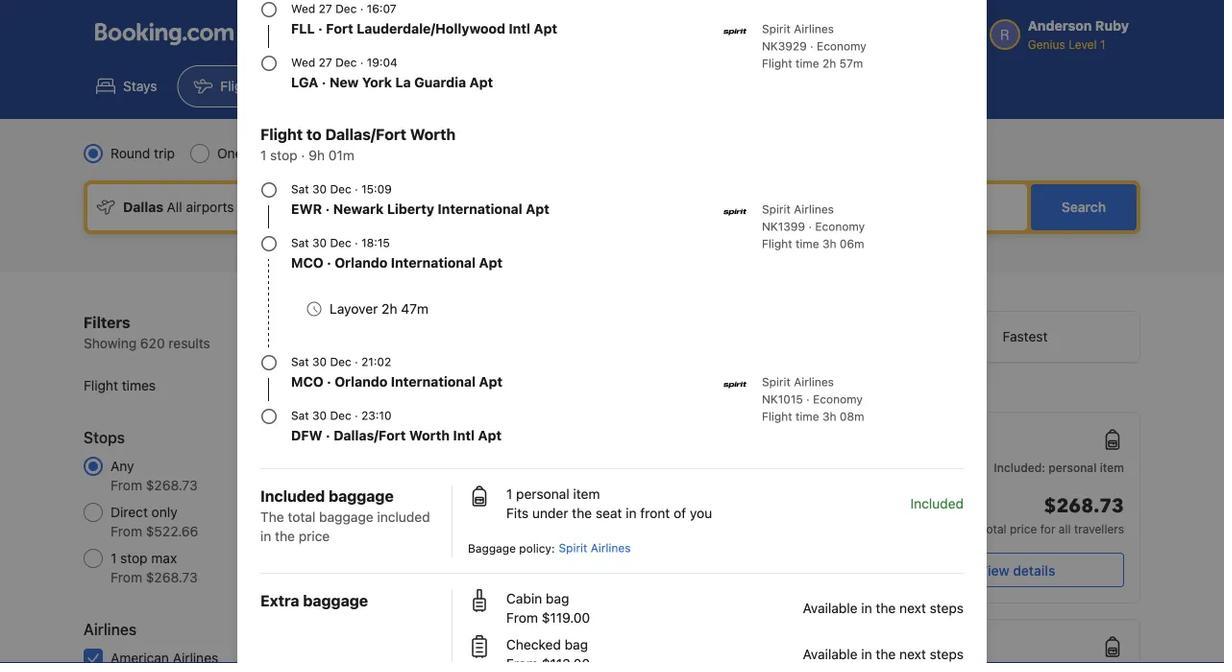 Task type: locate. For each thing, give the bounding box(es) containing it.
1 horizontal spatial intl
[[509, 21, 530, 37]]

2h left 57m
[[823, 57, 836, 70]]

spirit airlines up cabin
[[469, 573, 541, 586]]

there
[[569, 381, 597, 395]]

08:57
[[530, 639, 575, 657]]

1 vertical spatial ewr
[[530, 541, 556, 554]]

worth down guardia
[[410, 125, 456, 144]]

spirit airlines up fits
[[469, 485, 541, 499]]

1 spirit airlines from the top
[[469, 485, 541, 499]]

1 next from the top
[[900, 601, 926, 617]]

airlines up nk1015
[[794, 376, 834, 389]]

orlando inside sat 30 dec · 21:02 mco · orlando international apt
[[335, 374, 388, 390]]

1 inside 1 personal item fits under the seat in front of you
[[506, 487, 512, 503]]

intl for lauderdale/hollywood
[[509, 21, 530, 37]]

0 vertical spatial personal
[[1049, 461, 1097, 475]]

27 up 'new'
[[319, 56, 332, 69]]

15:09 inside '15:09 ewr . 30 dec'
[[530, 518, 573, 537]]

next for cabin bag
[[900, 601, 926, 617]]

1236
[[383, 459, 414, 475]]

1 horizontal spatial stop
[[270, 147, 297, 163]]

flight left +
[[325, 78, 360, 94]]

spirit right policy:
[[559, 542, 587, 555]]

orlando down the 21:02
[[335, 374, 388, 390]]

times
[[122, 378, 156, 394]]

price inside $268.73 total price for all travellers
[[1010, 523, 1037, 536]]

airlines
[[794, 22, 834, 36], [794, 203, 834, 216], [794, 376, 834, 389], [501, 485, 541, 499], [591, 542, 631, 555], [501, 573, 541, 586], [84, 621, 137, 639]]

30 inside sat 30 dec · 15:09 ewr · newark liberty international apt
[[312, 183, 327, 196]]

one way
[[217, 146, 271, 161]]

0 horizontal spatial 2h
[[382, 301, 397, 317]]

0 horizontal spatial intl
[[453, 428, 475, 444]]

1 vertical spatial 9h
[[684, 518, 698, 531]]

airlines up cabin
[[501, 573, 541, 586]]

worth inside flight to dallas/fort worth 1 stop · 9h 01m
[[410, 125, 456, 144]]

city
[[350, 146, 372, 161]]

1 vertical spatial mco
[[291, 374, 323, 390]]

economy inside 'spirit airlines nk1399 · economy flight time 3h 06m'
[[815, 220, 865, 234]]

from down cabin
[[506, 611, 538, 627]]

0 horizontal spatial ewr
[[291, 201, 322, 217]]

1 vertical spatial all
[[1059, 523, 1071, 536]]

personal
[[1049, 461, 1097, 475], [516, 487, 570, 503]]

30 for sat 30 dec · 18:15 mco · orlando international apt
[[312, 236, 327, 250]]

dec for wed 27 dec · 16:07 fll · fort lauderdale/hollywood intl apt
[[335, 2, 357, 15]]

spirit airlines image left the nk1399
[[724, 201, 747, 224]]

spirit airlines nk3929 · economy flight time 2h 57m
[[762, 22, 867, 70]]

22:11
[[839, 639, 878, 657]]

mco inside sat 30 dec · 18:15 mco · orlando international apt
[[291, 255, 323, 271]]

the inside included baggage the total baggage included in the price
[[275, 529, 295, 545]]

1 vertical spatial time
[[796, 237, 819, 251]]

spirit
[[762, 22, 791, 36], [762, 203, 791, 216], [762, 376, 791, 389], [469, 485, 498, 499], [559, 542, 587, 555], [469, 573, 498, 586]]

0 vertical spatial worth
[[410, 125, 456, 144]]

1 up you
[[690, 456, 695, 470]]

30 inside sat 30 dec · 18:15 mco · orlando international apt
[[312, 236, 327, 250]]

international for sat 30 dec · 18:15 mco · orlando international apt
[[391, 255, 476, 271]]

1 vertical spatial available
[[803, 647, 858, 663]]

0 vertical spatial orlando
[[335, 255, 388, 271]]

0 horizontal spatial personal
[[516, 487, 570, 503]]

0 vertical spatial next
[[900, 601, 926, 617]]

stop up you
[[698, 456, 722, 470]]

1 vertical spatial wed
[[291, 56, 315, 69]]

international inside sat 30 dec · 18:15 mco · orlando international apt
[[391, 255, 476, 271]]

from down direct
[[111, 524, 142, 540]]

sat inside sat 30 dec · 21:02 mco · orlando international apt
[[291, 356, 309, 369]]

$268.73 up only
[[146, 478, 198, 494]]

spirit airlines link
[[559, 542, 631, 555]]

15:09 up newark
[[361, 183, 392, 196]]

bag up $119.00
[[546, 591, 569, 607]]

flight inside flight to dallas/fort worth 1 stop · 9h 01m
[[260, 125, 303, 144]]

time for newark liberty international apt
[[796, 237, 819, 251]]

$268.73 up travellers
[[1044, 494, 1124, 520]]

stop for 1 stop
[[698, 456, 722, 470]]

· right fll
[[318, 21, 323, 37]]

2h left 47m at the left top
[[382, 301, 397, 317]]

1 vertical spatial personal
[[516, 487, 570, 503]]

0 vertical spatial 3h
[[823, 237, 837, 251]]

1 vertical spatial stop
[[698, 456, 722, 470]]

fastest
[[1003, 329, 1048, 345]]

from down any
[[111, 478, 142, 494]]

0 horizontal spatial all
[[400, 315, 414, 331]]

2 wed from the top
[[291, 56, 315, 69]]

bag for cabin
[[546, 591, 569, 607]]

3h inside 'spirit airlines nk1399 · economy flight time 3h 06m'
[[823, 237, 837, 251]]

orlando inside sat 30 dec · 18:15 mco · orlando international apt
[[335, 255, 388, 271]]

mco for sat 30 dec · 21:02 mco · orlando international apt
[[291, 374, 323, 390]]

mco
[[291, 255, 323, 271], [291, 374, 323, 390]]

steps
[[930, 601, 964, 617], [930, 647, 964, 663]]

economy for orlando international apt
[[813, 393, 863, 406]]

dec inside '15:09 ewr . 30 dec'
[[584, 541, 605, 554]]

0 vertical spatial available in the next steps
[[803, 601, 964, 617]]

30 right . on the bottom left
[[566, 541, 580, 554]]

spirit up nk3929
[[762, 22, 791, 36]]

sat inside sat 30 dec · 15:09 ewr · newark liberty international apt
[[291, 183, 309, 196]]

intl inside wed 27 dec · 16:07 fll · fort lauderdale/hollywood intl apt
[[509, 21, 530, 37]]

0 vertical spatial steps
[[930, 601, 964, 617]]

apt inside sat 30 dec · 21:02 mco · orlando international apt
[[479, 374, 503, 390]]

0 vertical spatial bag
[[546, 591, 569, 607]]

airlines down seat
[[591, 542, 631, 555]]

item inside 1 personal item fits under the seat in front of you
[[573, 487, 600, 503]]

flight inside spirit airlines nk3929 · economy flight time 2h 57m
[[762, 57, 792, 70]]

1 horizontal spatial 2h
[[823, 57, 836, 70]]

steps for cabin bag
[[930, 601, 964, 617]]

· left 16:07
[[360, 2, 364, 15]]

worth inside sat 30 dec · 23:10 dfw · dallas/fort worth intl apt
[[409, 428, 450, 444]]

9h
[[309, 147, 325, 163], [684, 518, 698, 531]]

international up sat 30 dec · 23:10 dfw · dallas/fort worth intl apt
[[391, 374, 476, 390]]

dec inside wed 27 dec · 19:04 lga · new york la guardia apt
[[335, 56, 357, 69]]

1 vertical spatial available in the next steps
[[803, 647, 964, 663]]

orlando down '18:15'
[[335, 255, 388, 271]]

airlines up the nk1399
[[794, 203, 834, 216]]

· left '18:15'
[[355, 236, 358, 250]]

dec inside wed 27 dec · 16:07 fll · fort lauderdale/hollywood intl apt
[[335, 2, 357, 15]]

2 3h from the top
[[823, 410, 837, 424]]

multi-
[[313, 146, 350, 161]]

0 horizontal spatial included
[[260, 488, 325, 506]]

all right 'reset'
[[400, 315, 414, 331]]

27 inside wed 27 dec · 16:07 fll · fort lauderdale/hollywood intl apt
[[319, 2, 332, 15]]

flight down the nk1399
[[762, 237, 792, 251]]

from down the direct only from $522.66
[[111, 570, 142, 586]]

item up travellers
[[1100, 461, 1124, 475]]

0 vertical spatial 15:09
[[361, 183, 392, 196]]

bag for checked
[[565, 638, 588, 653]]

30 left '18:15'
[[312, 236, 327, 250]]

dec left the 21:02
[[330, 356, 351, 369]]

dallas/fort down 23:10
[[334, 428, 406, 444]]

mco inside sat 30 dec · 21:02 mco · orlando international apt
[[291, 374, 323, 390]]

dec right . on the bottom left
[[584, 541, 605, 554]]

1 stop
[[690, 456, 722, 470]]

16:07
[[367, 2, 396, 15]]

1 available from the top
[[803, 601, 858, 617]]

reset all button
[[362, 311, 414, 334]]

1 vertical spatial 15:09
[[530, 518, 573, 537]]

prices
[[453, 381, 486, 395]]

1 horizontal spatial ewr
[[530, 541, 556, 554]]

price down the total on the bottom of the page
[[299, 529, 330, 545]]

spirit up the baggage
[[469, 485, 498, 499]]

2 spirit airlines from the top
[[469, 573, 541, 586]]

1 steps from the top
[[930, 601, 964, 617]]

intl inside sat 30 dec · 23:10 dfw · dallas/fort worth intl apt
[[453, 428, 475, 444]]

1 time from the top
[[796, 57, 819, 70]]

ewr inside sat 30 dec · 15:09 ewr · newark liberty international apt
[[291, 201, 322, 217]]

international inside sat 30 dec · 21:02 mco · orlando international apt
[[391, 374, 476, 390]]

3h
[[823, 237, 837, 251], [823, 410, 837, 424]]

620
[[140, 336, 165, 352]]

the inside 1 personal item fits under the seat in front of you
[[572, 506, 592, 522]]

2 spirit airlines image from the top
[[724, 201, 747, 224]]

sat for sat 30 dec · 18:15 mco · orlando international apt
[[291, 236, 309, 250]]

· inside spirit airlines nk1015 · economy flight time 3h 08m
[[806, 393, 810, 406]]

wed inside wed 27 dec · 16:07 fll · fort lauderdale/hollywood intl apt
[[291, 2, 315, 15]]

fees
[[728, 381, 751, 395]]

economy inside spirit airlines nk3929 · economy flight time 2h 57m
[[817, 39, 867, 53]]

wed up fll
[[291, 2, 315, 15]]

27
[[319, 2, 332, 15], [319, 56, 332, 69]]

spirit airlines image
[[724, 20, 747, 43], [724, 201, 747, 224]]

1 sat from the top
[[291, 183, 309, 196]]

available in the next steps for checked bag
[[803, 647, 964, 663]]

time
[[796, 57, 819, 70], [796, 237, 819, 251], [796, 410, 819, 424]]

dec up 'new'
[[335, 56, 357, 69]]

flight up way at the top
[[260, 125, 303, 144]]

1 horizontal spatial all
[[1059, 523, 1071, 536]]

time inside spirit airlines nk3929 · economy flight time 2h 57m
[[796, 57, 819, 70]]

9h down the to
[[309, 147, 325, 163]]

ewr left . on the bottom left
[[530, 541, 556, 554]]

0 vertical spatial 01m
[[328, 147, 354, 163]]

1 vertical spatial spirit airlines image
[[724, 201, 747, 224]]

2 vertical spatial time
[[796, 410, 819, 424]]

1 vertical spatial international
[[391, 255, 476, 271]]

max
[[151, 551, 177, 567]]

booking.com logo image
[[95, 23, 234, 46], [95, 23, 234, 46]]

30 for sat 30 dec · 21:02 mco · orlando international apt
[[312, 356, 327, 369]]

view details
[[979, 563, 1055, 579]]

economy for newark liberty international apt
[[815, 220, 865, 234]]

1 vertical spatial worth
[[409, 428, 450, 444]]

personal inside 1 personal item fits under the seat in front of you
[[516, 487, 570, 503]]

bag inside cabin bag from $119.00
[[546, 591, 569, 607]]

0 vertical spatial spirit airlines image
[[724, 20, 747, 43]]

time for fort lauderdale/hollywood intl apt
[[796, 57, 819, 70]]

2 mco from the top
[[291, 374, 323, 390]]

18:15
[[361, 236, 390, 250]]

spirit up the nk1399
[[762, 203, 791, 216]]

27 inside wed 27 dec · 19:04 lga · new york la guardia apt
[[319, 56, 332, 69]]

dallas/fort inside flight to dallas/fort worth 1 stop · 9h 01m
[[325, 125, 406, 144]]

0 horizontal spatial item
[[573, 487, 600, 503]]

· left the multi-
[[301, 147, 305, 163]]

· right the nk1399
[[809, 220, 812, 234]]

2 steps from the top
[[930, 647, 964, 663]]

47m
[[401, 301, 429, 317]]

price inside included baggage the total baggage included in the price
[[299, 529, 330, 545]]

dec inside sat 30 dec · 15:09 ewr · newark liberty international apt
[[330, 183, 351, 196]]

$268.73 down max
[[146, 570, 198, 586]]

1 inside 1 stop max from $268.73
[[111, 551, 117, 567]]

0 vertical spatial time
[[796, 57, 819, 70]]

newark
[[333, 201, 384, 217]]

worth up "1236"
[[409, 428, 450, 444]]

stop inside flight to dallas/fort worth 1 stop · 9h 01m
[[270, 147, 297, 163]]

0 vertical spatial available
[[803, 601, 858, 617]]

extra
[[260, 592, 299, 611]]

flight down nk3929
[[762, 57, 792, 70]]

1 vertical spatial orlando
[[335, 374, 388, 390]]

1 mco from the top
[[291, 255, 323, 271]]

time inside spirit airlines nk1015 · economy flight time 3h 08m
[[796, 410, 819, 424]]

intl for worth
[[453, 428, 475, 444]]

sat inside sat 30 dec · 23:10 dfw · dallas/fort worth intl apt
[[291, 409, 309, 423]]

1 vertical spatial 3h
[[823, 410, 837, 424]]

total
[[980, 523, 1007, 536]]

4 sat from the top
[[291, 409, 309, 423]]

1 3h from the top
[[823, 237, 837, 251]]

sat 30 dec · 15:09 ewr · newark liberty international apt
[[291, 183, 549, 217]]

international right 'liberty'
[[438, 201, 522, 217]]

spirit airlines image left nk3929
[[724, 20, 747, 43]]

0 horizontal spatial 9h
[[309, 147, 325, 163]]

flight to dallas/fort worth 1 stop · 9h 01m
[[260, 125, 456, 163]]

0 horizontal spatial 15:09
[[361, 183, 392, 196]]

1 horizontal spatial personal
[[1049, 461, 1097, 475]]

round
[[111, 146, 150, 161]]

3h left 08m
[[823, 410, 837, 424]]

27 up fort
[[319, 2, 332, 15]]

personal up under
[[516, 487, 570, 503]]

1 27 from the top
[[319, 2, 332, 15]]

15:09 up . on the bottom left
[[530, 518, 573, 537]]

1
[[260, 147, 267, 163], [690, 456, 695, 470], [506, 487, 512, 503], [111, 551, 117, 567]]

wed inside wed 27 dec · 19:04 lga · new york la guardia apt
[[291, 56, 315, 69]]

flight
[[762, 57, 792, 70], [325, 78, 360, 94], [260, 125, 303, 144], [762, 237, 792, 251], [84, 378, 118, 394], [762, 410, 792, 424]]

0 horizontal spatial price
[[299, 529, 330, 545]]

dec inside sat 30 dec · 18:15 mco · orlando international apt
[[330, 236, 351, 250]]

nk1015
[[762, 393, 803, 406]]

all right for
[[1059, 523, 1071, 536]]

from inside cabin bag from $119.00
[[506, 611, 538, 627]]

· left 23:10
[[355, 409, 358, 423]]

stop left the multi-
[[270, 147, 297, 163]]

in inside included baggage the total baggage included in the price
[[260, 529, 271, 545]]

1 vertical spatial steps
[[930, 647, 964, 663]]

flight times
[[84, 378, 156, 394]]

+
[[363, 78, 372, 94]]

·
[[360, 2, 364, 15], [318, 21, 323, 37], [810, 39, 814, 53], [360, 56, 364, 69], [322, 74, 326, 90], [301, 147, 305, 163], [355, 183, 358, 196], [325, 201, 330, 217], [809, 220, 812, 234], [355, 236, 358, 250], [327, 255, 331, 271], [355, 356, 358, 369], [327, 374, 331, 390], [806, 393, 810, 406], [355, 409, 358, 423], [326, 428, 330, 444]]

15:09 ewr . 30 dec
[[530, 518, 605, 554]]

stop
[[270, 147, 297, 163], [698, 456, 722, 470], [120, 551, 148, 567]]

sat inside sat 30 dec · 18:15 mco · orlando international apt
[[291, 236, 309, 250]]

1 available in the next steps from the top
[[803, 601, 964, 617]]

price left for
[[1010, 523, 1037, 536]]

0 vertical spatial spirit airlines
[[469, 485, 541, 499]]

car rentals link
[[429, 65, 556, 108]]

1 for 1 personal item fits under the seat in front of you
[[506, 487, 512, 503]]

2 time from the top
[[796, 237, 819, 251]]

1 vertical spatial dallas/fort
[[334, 428, 406, 444]]

economy for fort lauderdale/hollywood intl apt
[[817, 39, 867, 53]]

1 down direct
[[111, 551, 117, 567]]

spirit inside spirit airlines nk3929 · economy flight time 2h 57m
[[762, 22, 791, 36]]

· right nk3929
[[810, 39, 814, 53]]

30 inside sat 30 dec · 21:02 mco · orlando international apt
[[312, 356, 327, 369]]

01m
[[328, 147, 354, 163], [701, 518, 724, 531]]

time down nk3929
[[796, 57, 819, 70]]

1 horizontal spatial item
[[1100, 461, 1124, 475]]

3 time from the top
[[796, 410, 819, 424]]

· right nk1015
[[806, 393, 810, 406]]

in
[[626, 506, 637, 522], [260, 529, 271, 545], [861, 601, 872, 617], [861, 647, 872, 663]]

flight inside spirit airlines nk1015 · economy flight time 3h 08m
[[762, 410, 792, 424]]

included inside included baggage the total baggage included in the price
[[260, 488, 325, 506]]

dec up fort
[[335, 2, 357, 15]]

nk1399
[[762, 220, 805, 234]]

1 vertical spatial bag
[[565, 638, 588, 653]]

included:
[[994, 461, 1046, 475]]

available for cabin bag
[[803, 601, 858, 617]]

baggage up included
[[329, 488, 394, 506]]

all inside $268.73 total price for all travellers
[[1059, 523, 1071, 536]]

2h
[[823, 57, 836, 70], [382, 301, 397, 317]]

economy inside spirit airlines nk1015 · economy flight time 3h 08m
[[813, 393, 863, 406]]

ewr left newark
[[291, 201, 322, 217]]

sat
[[291, 183, 309, 196], [291, 236, 309, 250], [291, 356, 309, 369], [291, 409, 309, 423]]

checked bag
[[506, 638, 588, 653]]

all
[[400, 315, 414, 331], [1059, 523, 1071, 536]]

0 vertical spatial mco
[[291, 255, 323, 271]]

time for orlando international apt
[[796, 410, 819, 424]]

stop left max
[[120, 551, 148, 567]]

1 vertical spatial 01m
[[701, 518, 724, 531]]

2 orlando from the top
[[335, 374, 388, 390]]

1 vertical spatial intl
[[453, 428, 475, 444]]

· left the 21:02
[[355, 356, 358, 369]]

airlines inside 'spirit airlines nk1399 · economy flight time 3h 06m'
[[794, 203, 834, 216]]

1 horizontal spatial 15:09
[[530, 518, 573, 537]]

intl down prices
[[453, 428, 475, 444]]

0 vertical spatial stop
[[270, 147, 297, 163]]

1 horizontal spatial price
[[1010, 523, 1037, 536]]

1 spirit airlines image from the top
[[724, 20, 747, 43]]

0 horizontal spatial stop
[[120, 551, 148, 567]]

economy up 57m
[[817, 39, 867, 53]]

from
[[111, 478, 142, 494], [111, 524, 142, 540], [111, 570, 142, 586], [506, 611, 538, 627]]

2 available from the top
[[803, 647, 858, 663]]

1 horizontal spatial included
[[911, 496, 964, 512]]

3 sat from the top
[[291, 356, 309, 369]]

guardia
[[414, 74, 466, 90]]

01m inside flight to dallas/fort worth 1 stop · 9h 01m
[[328, 147, 354, 163]]

2 next from the top
[[900, 647, 926, 663]]

you
[[690, 506, 712, 522]]

stop inside 1 stop max from $268.73
[[120, 551, 148, 567]]

0 vertical spatial 27
[[319, 2, 332, 15]]

· up newark
[[355, 183, 358, 196]]

to
[[306, 125, 322, 144]]

steps right the 22:11
[[930, 647, 964, 663]]

steps down view details button on the right
[[930, 601, 964, 617]]

la
[[395, 74, 411, 90]]

airlines up nk3929
[[794, 22, 834, 36]]

2 vertical spatial stop
[[120, 551, 148, 567]]

dec up newark
[[330, 183, 351, 196]]

0 vertical spatial all
[[400, 315, 414, 331]]

international inside sat 30 dec · 15:09 ewr · newark liberty international apt
[[438, 201, 522, 217]]

0 vertical spatial item
[[1100, 461, 1124, 475]]

dec
[[335, 2, 357, 15], [335, 56, 357, 69], [330, 183, 351, 196], [330, 236, 351, 250], [330, 356, 351, 369], [330, 409, 351, 423], [584, 541, 605, 554]]

1 vertical spatial next
[[900, 647, 926, 663]]

flight down nk1015
[[762, 410, 792, 424]]

economy up 06m
[[815, 220, 865, 234]]

1 wed from the top
[[291, 2, 315, 15]]

0 horizontal spatial 01m
[[328, 147, 354, 163]]

time down nk1015
[[796, 410, 819, 424]]

2 available in the next steps from the top
[[803, 647, 964, 663]]

1 vertical spatial item
[[573, 487, 600, 503]]

30
[[312, 183, 327, 196], [312, 236, 327, 250], [312, 356, 327, 369], [312, 409, 327, 423], [566, 541, 580, 554]]

orlando for sat 30 dec · 21:02 mco · orlando international apt
[[335, 374, 388, 390]]

3h inside spirit airlines nk1015 · economy flight time 3h 08m
[[823, 410, 837, 424]]

1 right the one
[[260, 147, 267, 163]]

0 vertical spatial intl
[[509, 21, 530, 37]]

2 27 from the top
[[319, 56, 332, 69]]

wed up lga
[[291, 56, 315, 69]]

cabin bag from $119.00
[[506, 591, 590, 627]]

0 vertical spatial ewr
[[291, 201, 322, 217]]

0 vertical spatial 9h
[[309, 147, 325, 163]]

57m
[[839, 57, 863, 70]]

2 horizontal spatial stop
[[698, 456, 722, 470]]

item
[[1100, 461, 1124, 475], [573, 487, 600, 503]]

wed for lga
[[291, 56, 315, 69]]

spirit airlines image
[[724, 374, 747, 397]]

cabin
[[506, 591, 542, 607]]

spirit up nk1015
[[762, 376, 791, 389]]

1 horizontal spatial 9h
[[684, 518, 698, 531]]

dec for sat 30 dec · 18:15 mco · orlando international apt
[[330, 236, 351, 250]]

· left newark
[[325, 201, 330, 217]]

additional baggage fees link
[[621, 381, 751, 395]]

time down the nk1399
[[796, 237, 819, 251]]

dec inside sat 30 dec · 21:02 mco · orlando international apt
[[330, 356, 351, 369]]

dallas/fort inside sat 30 dec · 23:10 dfw · dallas/fort worth intl apt
[[334, 428, 406, 444]]

from inside the direct only from $522.66
[[111, 524, 142, 540]]

dec inside sat 30 dec · 23:10 dfw · dallas/fort worth intl apt
[[330, 409, 351, 423]]

dallas/fort up city
[[325, 125, 406, 144]]

1 vertical spatial 2h
[[382, 301, 397, 317]]

0 vertical spatial wed
[[291, 2, 315, 15]]

included
[[260, 488, 325, 506], [911, 496, 964, 512]]

personal up $268.73 total price for all travellers
[[1049, 461, 1097, 475]]

1 up fits
[[506, 487, 512, 503]]

baggage
[[677, 381, 725, 395], [329, 488, 394, 506], [319, 510, 373, 526], [303, 592, 368, 611]]

2 vertical spatial international
[[391, 374, 476, 390]]

time inside 'spirit airlines nk1399 · economy flight time 3h 06m'
[[796, 237, 819, 251]]

1 vertical spatial spirit airlines
[[469, 573, 541, 586]]

international for sat 30 dec · 21:02 mco · orlando international apt
[[391, 374, 476, 390]]

1 vertical spatial 27
[[319, 56, 332, 69]]

0 vertical spatial international
[[438, 201, 522, 217]]

dec left '18:15'
[[330, 236, 351, 250]]

available
[[803, 601, 858, 617], [803, 647, 858, 663]]

0 vertical spatial 2h
[[823, 57, 836, 70]]

search
[[1062, 199, 1106, 215]]

rentals
[[497, 78, 539, 94]]

1 orlando from the top
[[335, 255, 388, 271]]

reset
[[362, 315, 397, 331]]

0 vertical spatial dallas/fort
[[325, 125, 406, 144]]

1 for 1 stop max from $268.73
[[111, 551, 117, 567]]

30 inside sat 30 dec · 23:10 dfw · dallas/fort worth intl apt
[[312, 409, 327, 423]]

airlines down 1 stop max from $268.73
[[84, 621, 137, 639]]

30 left the 21:02
[[312, 356, 327, 369]]

2 sat from the top
[[291, 236, 309, 250]]

ewr
[[291, 201, 322, 217], [530, 541, 556, 554]]



Task type: describe. For each thing, give the bounding box(es) containing it.
layover 2h 47m
[[330, 301, 429, 317]]

airlines up fits
[[501, 485, 541, 499]]

steps for checked bag
[[930, 647, 964, 663]]

1 inside flight to dallas/fort worth 1 stop · 9h 01m
[[260, 147, 267, 163]]

· inside flight to dallas/fort worth 1 stop · 9h 01m
[[301, 147, 305, 163]]

· inside spirit airlines nk3929 · economy flight time 2h 57m
[[810, 39, 814, 53]]

next for checked bag
[[900, 647, 926, 663]]

included for included baggage the total baggage included in the price
[[260, 488, 325, 506]]

included baggage the total baggage included in the price
[[260, 488, 430, 545]]

if
[[558, 381, 565, 395]]

wed for fll
[[291, 2, 315, 15]]

23:10
[[361, 409, 392, 423]]

search button
[[1031, 184, 1137, 231]]

included for included
[[911, 496, 964, 512]]

apt inside wed 27 dec · 19:04 lga · new york la guardia apt
[[469, 74, 493, 90]]

extra baggage
[[260, 592, 368, 611]]

15:09 inside sat 30 dec · 15:09 ewr · newark liberty international apt
[[361, 183, 392, 196]]

30 for sat 30 dec · 23:10 dfw · dallas/fort worth intl apt
[[312, 409, 327, 423]]

dfw
[[291, 428, 322, 444]]

77
[[399, 505, 414, 521]]

additional
[[621, 381, 674, 395]]

any
[[111, 459, 134, 475]]

08m
[[840, 410, 864, 424]]

· down layover
[[327, 374, 331, 390]]

details
[[1013, 563, 1055, 579]]

front
[[640, 506, 670, 522]]

baggage right the total on the bottom of the page
[[319, 510, 373, 526]]

1 stop max from $268.73
[[111, 551, 198, 586]]

apt inside sat 30 dec · 18:15 mco · orlando international apt
[[479, 255, 503, 271]]

results
[[169, 336, 210, 352]]

dec for sat 30 dec · 23:10 dfw · dallas/fort worth intl apt
[[330, 409, 351, 423]]

spirit airlines nk1399 · economy flight time 3h 06m
[[762, 203, 865, 251]]

orlando for sat 30 dec · 18:15 mco · orlando international apt
[[335, 255, 388, 271]]

· left 19:04
[[360, 56, 364, 69]]

in inside 1 personal item fits under the seat in front of you
[[626, 506, 637, 522]]

york
[[362, 74, 392, 90]]

.
[[559, 537, 563, 551]]

spirit inside spirit airlines nk1015 · economy flight time 3h 08m
[[762, 376, 791, 389]]

under
[[532, 506, 568, 522]]

total
[[288, 510, 315, 526]]

1 personal item fits under the seat in front of you
[[506, 487, 712, 522]]

baggage left fees
[[677, 381, 725, 395]]

lauderdale/hollywood
[[357, 21, 505, 37]]

policy:
[[519, 542, 555, 556]]

for
[[1040, 523, 1056, 536]]

9h inside flight to dallas/fort worth 1 stop · 9h 01m
[[309, 147, 325, 163]]

only
[[152, 505, 177, 521]]

baggage right extra
[[303, 592, 368, 611]]

apt inside wed 27 dec · 16:07 fll · fort lauderdale/hollywood intl apt
[[534, 21, 557, 37]]

prices may change if there are additional baggage fees
[[453, 381, 751, 395]]

flight + hotel link
[[282, 65, 425, 108]]

are
[[600, 381, 617, 395]]

2h inside spirit airlines nk3929 · economy flight time 2h 57m
[[823, 57, 836, 70]]

dec for sat 30 dec · 15:09 ewr · newark liberty international apt
[[330, 183, 351, 196]]

the
[[260, 510, 284, 526]]

fort
[[326, 21, 353, 37]]

direct
[[111, 505, 148, 521]]

airlines inside spirit airlines nk1015 · economy flight time 3h 08m
[[794, 376, 834, 389]]

personal for 1
[[516, 487, 570, 503]]

fll
[[291, 21, 315, 37]]

stop for 1 stop max from $268.73
[[120, 551, 148, 567]]

30 for sat 30 dec · 15:09 ewr · newark liberty international apt
[[312, 183, 327, 196]]

mco for sat 30 dec · 18:15 mco · orlando international apt
[[291, 255, 323, 271]]

$268.73 inside any from $268.73
[[146, 478, 198, 494]]

change
[[515, 381, 555, 395]]

seat
[[596, 506, 622, 522]]

27 for new
[[319, 56, 332, 69]]

checked
[[506, 638, 561, 653]]

multi-city
[[313, 146, 372, 161]]

baggage
[[468, 542, 516, 556]]

· right lga
[[322, 74, 326, 90]]

apt inside sat 30 dec · 15:09 ewr · newark liberty international apt
[[526, 201, 549, 217]]

lga
[[291, 74, 318, 90]]

spirit airlines image for fort lauderdale/hollywood intl apt
[[724, 20, 747, 43]]

direct only from $522.66
[[111, 505, 198, 540]]

one
[[217, 146, 243, 161]]

travellers
[[1074, 523, 1124, 536]]

spirit down the baggage
[[469, 573, 498, 586]]

car rentals
[[472, 78, 539, 94]]

economy up sat 30 dec · 15:09 ewr · newark liberty international apt
[[387, 146, 444, 161]]

sat for sat 30 dec · 15:09 ewr · newark liberty international apt
[[291, 183, 309, 196]]

1 horizontal spatial 01m
[[701, 518, 724, 531]]

dec for wed 27 dec · 19:04 lga · new york la guardia apt
[[335, 56, 357, 69]]

airlines inside spirit airlines nk3929 · economy flight time 2h 57m
[[794, 22, 834, 36]]

apt inside sat 30 dec · 23:10 dfw · dallas/fort worth intl apt
[[478, 428, 502, 444]]

spirit airlines image for newark liberty international apt
[[724, 201, 747, 224]]

available for checked bag
[[803, 647, 858, 663]]

dec for sat 30 dec · 21:02 mco · orlando international apt
[[330, 356, 351, 369]]

sat for sat 30 dec · 23:10 dfw · dallas/fort worth intl apt
[[291, 409, 309, 423]]

flights link
[[177, 65, 278, 108]]

layover
[[330, 301, 378, 317]]

new
[[330, 74, 359, 90]]

hotel
[[375, 78, 408, 94]]

3h for orlando international apt
[[823, 410, 837, 424]]

sat 30 dec · 21:02 mco · orlando international apt
[[291, 356, 503, 390]]

item for 1 personal item
[[573, 487, 600, 503]]

flight left times
[[84, 378, 118, 394]]

sat 30 dec · 23:10 dfw · dallas/fort worth intl apt
[[291, 409, 502, 444]]

· inside 'spirit airlines nk1399 · economy flight time 3h 06m'
[[809, 220, 812, 234]]

flight inside 'spirit airlines nk1399 · economy flight time 3h 06m'
[[762, 237, 792, 251]]

wed 27 dec · 16:07 fll · fort lauderdale/hollywood intl apt
[[291, 2, 557, 37]]

way
[[246, 146, 271, 161]]

filters
[[84, 314, 130, 332]]

wed 27 dec · 19:04 lga · new york la guardia apt
[[291, 56, 493, 90]]

1 for 1 stop
[[690, 456, 695, 470]]

fastest button
[[911, 312, 1140, 362]]

car
[[472, 78, 494, 94]]

from inside 1 stop max from $268.73
[[111, 570, 142, 586]]

airlines inside baggage policy: spirit airlines
[[591, 542, 631, 555]]

spirit inside 'spirit airlines nk1399 · economy flight time 3h 06m'
[[762, 203, 791, 216]]

reset all
[[362, 315, 414, 331]]

3h for newark liberty international apt
[[823, 237, 837, 251]]

30 inside '15:09 ewr . 30 dec'
[[566, 541, 580, 554]]

$268.73 inside 1 stop max from $268.73
[[146, 570, 198, 586]]

available in the next steps for cabin bag
[[803, 601, 964, 617]]

flight inside 'link'
[[325, 78, 360, 94]]

· right dfw
[[326, 428, 330, 444]]

item for included:
[[1100, 461, 1124, 475]]

$522.66
[[146, 524, 198, 540]]

flights
[[220, 78, 262, 94]]

spirit airlines nk1015 · economy flight time 3h 08m
[[762, 376, 864, 424]]

sat for sat 30 dec · 21:02 mco · orlando international apt
[[291, 356, 309, 369]]

ewr inside '15:09 ewr . 30 dec'
[[530, 541, 556, 554]]

round trip
[[111, 146, 175, 161]]

19:04
[[367, 56, 398, 69]]

may
[[489, 381, 512, 395]]

$268.73 inside $268.73 total price for all travellers
[[1044, 494, 1124, 520]]

personal for included:
[[1049, 461, 1097, 475]]

· up layover
[[327, 255, 331, 271]]

stays link
[[80, 65, 173, 108]]

27 for fort
[[319, 2, 332, 15]]

from inside any from $268.73
[[111, 478, 142, 494]]

trip
[[154, 146, 175, 161]]

spirit inside baggage policy: spirit airlines
[[559, 542, 587, 555]]

sat 30 dec · 18:15 mco · orlando international apt
[[291, 236, 503, 271]]

all inside button
[[400, 315, 414, 331]]

of
[[674, 506, 686, 522]]



Task type: vqa. For each thing, say whether or not it's contained in the screenshot.
the 1 within Schultz Tara Genius Level 1
no



